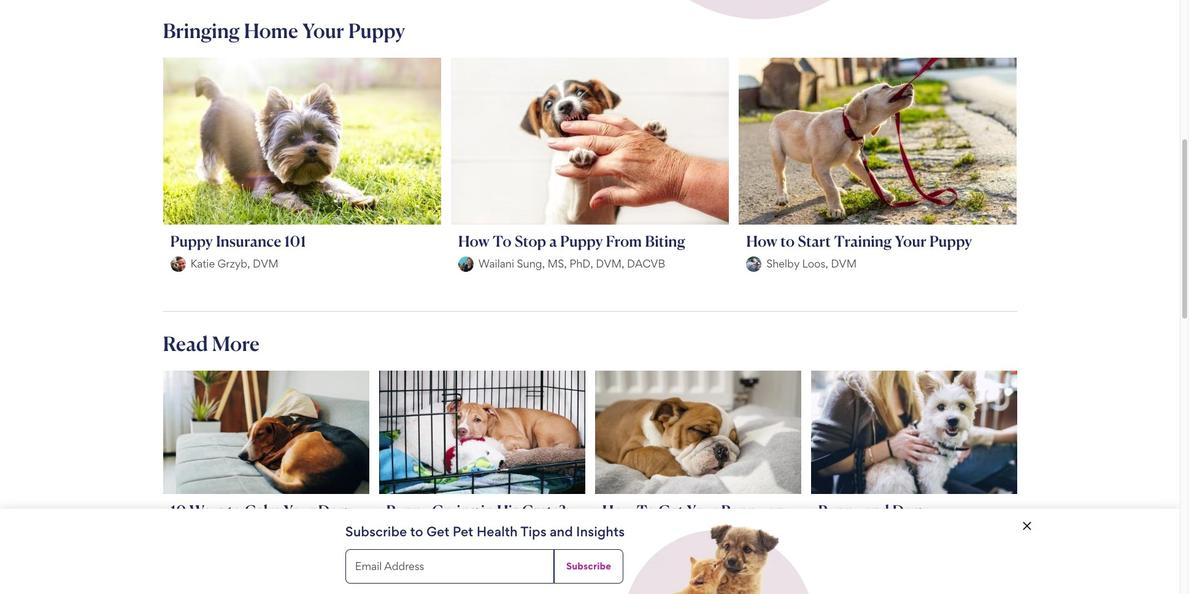 Task type: describe. For each thing, give the bounding box(es) containing it.
tips
[[521, 524, 547, 540]]

to for stop
[[493, 232, 512, 250]]

katie grzyb, dvm
[[191, 257, 279, 270]]

puppy and dog vaccinations: a schedule for every life stage link
[[806, 371, 1023, 590]]

newsletter subscription element
[[0, 509, 1181, 594]]

dog inside puppy and dog vaccinations: a schedule for every life stage
[[893, 502, 922, 520]]

puppy and dog vaccinations: a schedule for every life stage
[[819, 502, 1008, 559]]

wailani for bringing home your puppy
[[479, 257, 515, 270]]

subscribe to get pet health tips and insights
[[346, 524, 625, 540]]

dr.
[[623, 547, 637, 559]]

on
[[767, 502, 785, 520]]

start
[[798, 232, 831, 250]]

none email field inside newsletter subscription 'element'
[[346, 549, 554, 584]]

sleeping
[[669, 521, 726, 540]]

wailani sung, ms, phd, dvm, dacvb for read more
[[406, 545, 552, 570]]

subscribe button
[[554, 549, 624, 584]]

shelby loos, dvm
[[767, 257, 857, 270]]

dog inside 10 ways to calm your dog naturally
[[318, 502, 347, 520]]

vaccinations:
[[819, 521, 908, 540]]

by image for bringing home your puppy
[[747, 256, 762, 272]]

shelby
[[767, 257, 800, 270]]

puppy and kitten hugging image
[[629, 519, 809, 594]]

how to stop a puppy from biting
[[459, 232, 686, 250]]

life
[[859, 541, 885, 559]]

gollakner
[[669, 547, 716, 559]]

bringing home your puppy
[[163, 19, 405, 43]]

insights
[[576, 524, 625, 540]]

training
[[834, 232, 892, 250]]

grzyb,
[[218, 257, 250, 270]]

puppy crying in his crate? here's what to do
[[386, 502, 566, 540]]

what
[[431, 521, 468, 540]]

0 horizontal spatial how
[[459, 232, 490, 250]]

wailani sung, ms, phd, dvm, dacvb for bringing home your puppy
[[479, 257, 666, 270]]

get for your
[[659, 502, 684, 520]]

schedule inside puppy and dog vaccinations: a schedule for every life stage
[[924, 521, 985, 540]]

to inside puppy crying in his crate? here's what to do
[[471, 521, 490, 540]]

close image
[[1020, 519, 1035, 534]]

dvm for start
[[832, 257, 857, 270]]

stage
[[888, 541, 925, 559]]

his
[[497, 502, 519, 520]]

how to start training your puppy
[[747, 232, 973, 250]]

and inside puppy and dog vaccinations: a schedule for every life stage
[[864, 502, 890, 520]]

dvm for 101
[[253, 257, 279, 270]]

subscribe for subscribe to get pet health tips and insights
[[346, 524, 407, 540]]

rania
[[639, 547, 666, 559]]

to inside 10 ways to calm your dog naturally
[[228, 502, 242, 520]]

by image for puppy crying in his crate? here's what to do
[[386, 550, 401, 564]]

dacvb for bringing home your puppy
[[628, 257, 666, 270]]

for
[[988, 521, 1008, 540]]

to for get
[[637, 502, 656, 520]]

a inside how to get your puppy on a healthy sleeping schedule
[[603, 521, 611, 540]]

healthy
[[614, 521, 666, 540]]

subscribe for subscribe
[[567, 561, 612, 572]]

phd, for read more
[[497, 545, 520, 558]]

pet
[[453, 524, 474, 540]]

phd, for bringing home your puppy
[[570, 257, 594, 270]]

your right training
[[895, 232, 927, 250]]

puppy inside puppy and dog vaccinations: a schedule for every life stage
[[819, 502, 861, 520]]

mph
[[321, 547, 346, 559]]

read more
[[163, 331, 260, 356]]

every
[[819, 541, 856, 559]]

and inside newsletter subscription 'element'
[[550, 524, 573, 540]]

nicole
[[191, 547, 222, 559]]

home
[[244, 19, 298, 43]]



Task type: vqa. For each thing, say whether or not it's contained in the screenshot.
'Naturally'
yes



Task type: locate. For each thing, give the bounding box(es) containing it.
nicole laforest, lvt, bsc, mph
[[191, 547, 346, 559]]

0 horizontal spatial schedule
[[729, 521, 790, 540]]

your
[[302, 19, 344, 43], [895, 232, 927, 250], [284, 502, 315, 520], [687, 502, 719, 520]]

how to get your puppy on a healthy sleeping schedule
[[603, 502, 790, 540]]

2 horizontal spatial how
[[747, 232, 778, 250]]

get up sleeping
[[659, 502, 684, 520]]

1 vertical spatial ms,
[[475, 545, 494, 558]]

0 vertical spatial a
[[550, 232, 558, 250]]

dvm, for bringing home your puppy
[[596, 257, 625, 270]]

how inside how to get your puppy on a healthy sleeping schedule
[[603, 502, 634, 520]]

0 horizontal spatial and
[[550, 524, 573, 540]]

bsc,
[[296, 547, 318, 559]]

more
[[212, 331, 260, 356]]

1 horizontal spatial dvm
[[832, 257, 857, 270]]

0 vertical spatial and
[[864, 502, 890, 520]]

dvm down insurance
[[253, 257, 279, 270]]

1 horizontal spatial get
[[659, 502, 684, 520]]

0 horizontal spatial sung,
[[444, 545, 472, 558]]

sung, down stop
[[517, 257, 545, 270]]

get inside newsletter subscription 'element'
[[427, 524, 450, 540]]

10
[[170, 502, 186, 520]]

dvm, for read more
[[523, 545, 552, 558]]

dvm, down from
[[596, 257, 625, 270]]

to for how
[[781, 232, 795, 250]]

and up 'vaccinations:'
[[864, 502, 890, 520]]

subscribe inside button
[[567, 561, 612, 572]]

sung,
[[517, 257, 545, 270], [444, 545, 472, 558]]

ms, down subscribe to get pet health tips and insights
[[475, 545, 494, 558]]

puppy
[[349, 19, 405, 43], [170, 232, 213, 250], [561, 232, 603, 250], [930, 232, 973, 250], [386, 502, 429, 520], [722, 502, 764, 520], [819, 502, 861, 520]]

get inside how to get your puppy on a healthy sleeping schedule
[[659, 502, 684, 520]]

1 dvm from the left
[[253, 257, 279, 270]]

1 vertical spatial wailani
[[406, 545, 441, 558]]

get
[[659, 502, 684, 520], [427, 524, 450, 540]]

1 horizontal spatial how
[[603, 502, 634, 520]]

1 horizontal spatial sung,
[[517, 257, 545, 270]]

sung, for bringing home your puppy
[[517, 257, 545, 270]]

1 horizontal spatial dog
[[893, 502, 922, 520]]

dacvb down "here's"
[[406, 557, 444, 570]]

0 vertical spatial to
[[781, 232, 795, 250]]

loos,
[[803, 257, 829, 270]]

from
[[606, 232, 642, 250]]

0 horizontal spatial subscribe
[[346, 524, 407, 540]]

1 horizontal spatial and
[[864, 502, 890, 520]]

how
[[459, 232, 490, 250], [747, 232, 778, 250], [603, 502, 634, 520]]

dog up a
[[893, 502, 922, 520]]

wailani inside wailani sung, ms, phd, dvm, dacvb
[[406, 545, 441, 558]]

0 vertical spatial phd,
[[570, 257, 594, 270]]

0 horizontal spatial dvm
[[253, 257, 279, 270]]

wailani for read more
[[406, 545, 441, 558]]

naturally
[[170, 521, 231, 540]]

subscribe down "insights"
[[567, 561, 612, 572]]

subscribe
[[346, 524, 407, 540], [567, 561, 612, 572]]

crate?
[[522, 502, 566, 520]]

1 horizontal spatial by image
[[603, 546, 618, 561]]

phd,
[[570, 257, 594, 270], [497, 545, 520, 558]]

how left stop
[[459, 232, 490, 250]]

by image
[[170, 256, 186, 272], [386, 550, 401, 564]]

laforest,
[[225, 547, 270, 559]]

dacvb down biting
[[628, 257, 666, 270]]

a
[[911, 521, 921, 540]]

and
[[864, 502, 890, 520], [550, 524, 573, 540]]

schedule down on
[[729, 521, 790, 540]]

dr. rania gollakner
[[623, 547, 716, 559]]

sung, for read more
[[444, 545, 472, 558]]

1 vertical spatial by image
[[386, 550, 401, 564]]

2 horizontal spatial to
[[637, 502, 656, 520]]

wailani
[[479, 257, 515, 270], [406, 545, 441, 558]]

1 dog from the left
[[318, 502, 347, 520]]

0 horizontal spatial a
[[550, 232, 558, 250]]

0 vertical spatial subscribe
[[346, 524, 407, 540]]

phd, down do
[[497, 545, 520, 558]]

ms, for bringing home your puppy
[[548, 257, 567, 270]]

get left pet
[[427, 524, 450, 540]]

2 dog from the left
[[893, 502, 922, 520]]

dvm down how to start training your puppy
[[832, 257, 857, 270]]

1 vertical spatial a
[[603, 521, 611, 540]]

biting
[[645, 232, 686, 250]]

health
[[477, 524, 518, 540]]

your up sleeping
[[687, 502, 719, 520]]

1 vertical spatial get
[[427, 524, 450, 540]]

1 vertical spatial wailani sung, ms, phd, dvm, dacvb
[[406, 545, 552, 570]]

10 ways to calm your dog naturally
[[170, 502, 347, 540]]

sung, down pet
[[444, 545, 472, 558]]

0 vertical spatial wailani sung, ms, phd, dvm, dacvb
[[479, 257, 666, 270]]

wailani sung, ms, phd, dvm, dacvb
[[479, 257, 666, 270], [406, 545, 552, 570]]

dvm
[[253, 257, 279, 270], [832, 257, 857, 270]]

1 horizontal spatial by image
[[386, 550, 401, 564]]

puppy inside puppy crying in his crate? here's what to do
[[386, 502, 429, 520]]

0 horizontal spatial ms,
[[475, 545, 494, 558]]

2 schedule from the left
[[924, 521, 985, 540]]

ms,
[[548, 257, 567, 270], [475, 545, 494, 558]]

101
[[284, 232, 306, 250]]

1 horizontal spatial dvm,
[[596, 257, 625, 270]]

get for pet
[[427, 524, 450, 540]]

None email field
[[346, 549, 554, 584]]

1 horizontal spatial schedule
[[924, 521, 985, 540]]

0 vertical spatial ms,
[[548, 257, 567, 270]]

calm
[[245, 502, 281, 520]]

to inside newsletter subscription 'element'
[[410, 524, 423, 540]]

by image for read more
[[603, 546, 618, 561]]

0 vertical spatial wailani
[[479, 257, 515, 270]]

1 vertical spatial to
[[637, 502, 656, 520]]

your inside how to get your puppy on a healthy sleeping schedule
[[687, 502, 719, 520]]

dvm,
[[596, 257, 625, 270], [523, 545, 552, 558]]

ms, inside wailani sung, ms, phd, dvm, dacvb
[[475, 545, 494, 558]]

1 horizontal spatial dacvb
[[628, 257, 666, 270]]

dog
[[318, 502, 347, 520], [893, 502, 922, 520]]

crying
[[432, 502, 478, 520]]

0 vertical spatial to
[[493, 232, 512, 250]]

1 horizontal spatial subscribe
[[567, 561, 612, 572]]

dacvb for read more
[[406, 557, 444, 570]]

0 horizontal spatial dacvb
[[406, 557, 444, 570]]

to left stop
[[493, 232, 512, 250]]

ms, for read more
[[475, 545, 494, 558]]

2 horizontal spatial by image
[[747, 256, 762, 272]]

to inside how to get your puppy on a healthy sleeping schedule
[[637, 502, 656, 520]]

by image for puppy insurance 101
[[170, 256, 186, 272]]

schedule right a
[[924, 521, 985, 540]]

1 horizontal spatial ms,
[[548, 257, 567, 270]]

and down the crate?
[[550, 524, 573, 540]]

how for read more
[[603, 502, 634, 520]]

puppy inside how to get your puppy on a healthy sleeping schedule
[[722, 502, 764, 520]]

1 vertical spatial phd,
[[497, 545, 520, 558]]

subscribe up mph
[[346, 524, 407, 540]]

1 vertical spatial dvm,
[[523, 545, 552, 558]]

your right calm
[[284, 502, 315, 520]]

phd, inside wailani sung, ms, phd, dvm, dacvb
[[497, 545, 520, 558]]

a
[[550, 232, 558, 250], [603, 521, 611, 540]]

0 horizontal spatial phd,
[[497, 545, 520, 558]]

in
[[481, 502, 494, 520]]

by image left the katie
[[170, 256, 186, 272]]

0 vertical spatial dacvb
[[628, 257, 666, 270]]

dvm, inside wailani sung, ms, phd, dvm, dacvb
[[523, 545, 552, 558]]

to down in
[[471, 521, 490, 540]]

1 horizontal spatial a
[[603, 521, 611, 540]]

1 horizontal spatial to
[[493, 232, 512, 250]]

your inside 10 ways to calm your dog naturally
[[284, 502, 315, 520]]

2 horizontal spatial to
[[781, 232, 795, 250]]

0 horizontal spatial get
[[427, 524, 450, 540]]

do
[[493, 521, 514, 540]]

to for subscribe
[[410, 524, 423, 540]]

your right home at the top
[[302, 19, 344, 43]]

1 vertical spatial dacvb
[[406, 557, 444, 570]]

1 vertical spatial sung,
[[444, 545, 472, 558]]

to
[[493, 232, 512, 250], [637, 502, 656, 520], [471, 521, 490, 540]]

how for bringing home your puppy
[[747, 232, 778, 250]]

a left healthy
[[603, 521, 611, 540]]

0 horizontal spatial by image
[[170, 256, 186, 272]]

to right ways
[[228, 502, 242, 520]]

how up shelby
[[747, 232, 778, 250]]

1 horizontal spatial to
[[410, 524, 423, 540]]

katie
[[191, 257, 215, 270]]

0 vertical spatial dvm,
[[596, 257, 625, 270]]

schedule inside how to get your puppy on a healthy sleeping schedule
[[729, 521, 790, 540]]

to
[[781, 232, 795, 250], [228, 502, 242, 520], [410, 524, 423, 540]]

0 horizontal spatial wailani
[[406, 545, 441, 558]]

to left what
[[410, 524, 423, 540]]

read
[[163, 331, 208, 356]]

dacvb inside wailani sung, ms, phd, dvm, dacvb
[[406, 557, 444, 570]]

how up "insights"
[[603, 502, 634, 520]]

schedule
[[729, 521, 790, 540], [924, 521, 985, 540]]

0 vertical spatial get
[[659, 502, 684, 520]]

0 vertical spatial by image
[[170, 256, 186, 272]]

dvm, down the tips
[[523, 545, 552, 558]]

0 vertical spatial sung,
[[517, 257, 545, 270]]

dacvb
[[628, 257, 666, 270], [406, 557, 444, 570]]

1 schedule from the left
[[729, 521, 790, 540]]

a right stop
[[550, 232, 558, 250]]

by image
[[459, 256, 474, 272], [747, 256, 762, 272], [603, 546, 618, 561]]

puppy insurance 101
[[170, 232, 306, 250]]

2 dvm from the left
[[832, 257, 857, 270]]

1 horizontal spatial phd,
[[570, 257, 594, 270]]

0 horizontal spatial to
[[471, 521, 490, 540]]

ms, down how to stop a puppy from biting on the top
[[548, 257, 567, 270]]

1 horizontal spatial wailani
[[479, 257, 515, 270]]

stop
[[515, 232, 547, 250]]

2 vertical spatial to
[[471, 521, 490, 540]]

insurance
[[216, 232, 281, 250]]

bringing
[[163, 19, 240, 43]]

1 vertical spatial subscribe
[[567, 561, 612, 572]]

lvt,
[[272, 547, 293, 559]]

0 horizontal spatial dog
[[318, 502, 347, 520]]

to up shelby
[[781, 232, 795, 250]]

ways
[[189, 502, 225, 520]]

to up healthy
[[637, 502, 656, 520]]

1 vertical spatial and
[[550, 524, 573, 540]]

dog up mph
[[318, 502, 347, 520]]

0 horizontal spatial dvm,
[[523, 545, 552, 558]]

1 vertical spatial to
[[228, 502, 242, 520]]

by image down "here's"
[[386, 550, 401, 564]]

here's
[[386, 521, 428, 540]]

wailani sung, ms, phd, dvm, dacvb down subscribe to get pet health tips and insights
[[406, 545, 552, 570]]

0 horizontal spatial to
[[228, 502, 242, 520]]

2 vertical spatial to
[[410, 524, 423, 540]]

0 horizontal spatial by image
[[459, 256, 474, 272]]

wailani sung, ms, phd, dvm, dacvb down how to stop a puppy from biting on the top
[[479, 257, 666, 270]]

phd, down how to stop a puppy from biting on the top
[[570, 257, 594, 270]]



